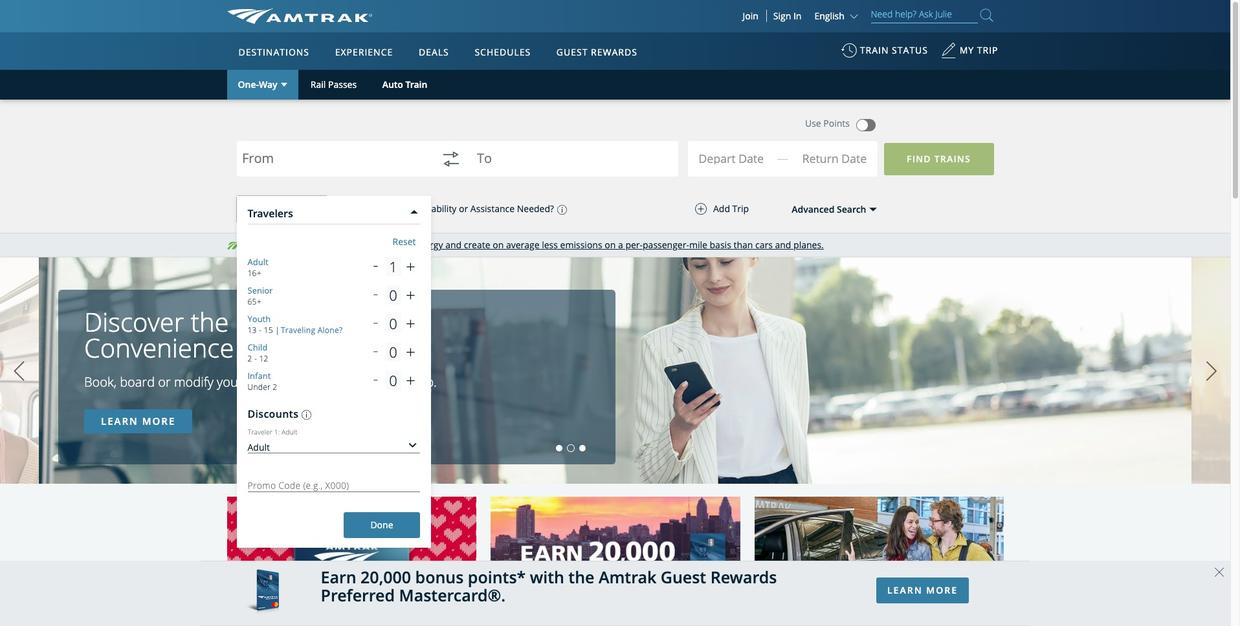 Task type: describe. For each thing, give the bounding box(es) containing it.
earn 20,000 bonus points* with the amtrak guest rewards preferred mastercard®.
[[321, 566, 777, 607]]

deals button
[[414, 34, 454, 71]]

amtrak image
[[227, 8, 372, 24]]

traveling
[[281, 325, 315, 336]]

travel
[[270, 330, 340, 366]]

mastercard®.
[[399, 585, 506, 607]]

plus icon image
[[695, 203, 707, 215]]

destinations
[[239, 46, 309, 58]]

guest rewards
[[556, 46, 637, 58]]

From text field
[[242, 152, 425, 169]]

trip
[[977, 44, 998, 56]]

1 horizontal spatial the
[[343, 373, 362, 391]]

2 and from the left
[[775, 239, 791, 251]]

date
[[841, 151, 867, 166]]

advanced search
[[792, 203, 866, 215]]

train status
[[860, 44, 928, 56]]

traveling alone? button
[[280, 325, 343, 336]]

reset
[[393, 236, 416, 248]]

passes
[[328, 78, 357, 91]]

app.
[[411, 373, 437, 391]]

english
[[815, 10, 845, 22]]

learn
[[887, 584, 923, 596]]

points
[[823, 117, 850, 129]]

learn more
[[887, 584, 958, 596]]

adult 16+
[[248, 256, 268, 279]]

my
[[960, 44, 974, 56]]

trains
[[328, 239, 352, 251]]

passenger-
[[643, 239, 689, 251]]

slide 2 tab
[[568, 445, 574, 452]]

the inside earn 20,000 bonus points* with the amtrak guest rewards preferred mastercard®.
[[568, 566, 594, 588]]

|
[[275, 325, 280, 336]]

modify
[[174, 373, 214, 391]]

guest inside popup button
[[556, 46, 588, 58]]

learn more link
[[876, 578, 969, 604]]

banner containing join
[[0, 0, 1230, 299]]

auto
[[382, 78, 403, 90]]

guest inside earn 20,000 bonus points* with the amtrak guest rewards preferred mastercard®.
[[661, 566, 706, 588]]

add trip button
[[669, 197, 775, 221]]

join
[[743, 10, 758, 22]]

infant under 2
[[248, 370, 277, 393]]

consume
[[355, 239, 393, 251]]

average
[[506, 239, 540, 251]]

choose a slide to display tab list
[[0, 445, 589, 452]]

discover the convenience of travel
[[84, 304, 340, 366]]

guest rewards button
[[551, 34, 643, 71]]

learn
[[101, 415, 138, 428]]

1
[[242, 204, 247, 215]]

advanced
[[792, 203, 835, 215]]

way
[[259, 78, 277, 90]]

more
[[142, 415, 176, 428]]

earn
[[321, 566, 356, 588]]

amtrak guest rewards preferred mastercard image
[[246, 569, 279, 618]]

your
[[217, 373, 243, 391]]

book,
[[84, 373, 116, 391]]

12
[[259, 353, 268, 364]]

create
[[464, 239, 490, 251]]

destinations button
[[233, 34, 315, 71]]

20,000
[[361, 566, 411, 588]]

rewards inside earn 20,000 bonus points* with the amtrak guest rewards preferred mastercard®.
[[710, 566, 777, 588]]

regions map image
[[275, 108, 586, 289]]

per-
[[625, 239, 643, 251]]

return date
[[802, 151, 867, 166]]

trip
[[732, 202, 749, 215]]

- for youth
[[259, 325, 262, 336]]

child
[[248, 342, 267, 353]]

done button
[[344, 512, 420, 539]]

more
[[926, 584, 958, 596]]

close image
[[410, 210, 418, 214]]

than
[[734, 239, 753, 251]]

preferred
[[321, 585, 395, 607]]

1 button
[[237, 196, 327, 223]]

sign in
[[773, 10, 802, 22]]

points*
[[468, 566, 526, 588]]

Please enter your search item search field
[[871, 6, 978, 23]]

2 on from the left
[[605, 239, 616, 251]]

join button
[[735, 10, 767, 22]]

english button
[[815, 10, 861, 22]]

book, board or modify your reservation with the amtrak app.
[[84, 373, 437, 391]]

under
[[248, 382, 270, 393]]

senior 65+
[[248, 285, 273, 307]]

passenger with disability or assistance needed?
[[352, 203, 554, 215]]

discover
[[84, 304, 184, 340]]

cars
[[755, 239, 773, 251]]

senior button
[[248, 285, 273, 296]]

youth button
[[248, 313, 271, 325]]

senior
[[248, 285, 273, 296]]

To text field
[[477, 152, 660, 169]]

discounts
[[248, 407, 299, 421]]

passenger types and discounts image
[[299, 410, 311, 420]]

add
[[713, 202, 730, 215]]

application inside banner
[[275, 108, 586, 289]]

learn more
[[101, 415, 176, 428]]

1 less from the left
[[396, 239, 412, 251]]

travelers
[[248, 206, 293, 221]]

15
[[264, 325, 273, 336]]

Add Promo Code text field
[[248, 475, 420, 492]]



Task type: vqa. For each thing, say whether or not it's contained in the screenshot.
second 'and' from right
yes



Task type: locate. For each thing, give the bounding box(es) containing it.
with inside earn 20,000 bonus points* with the amtrak guest rewards preferred mastercard®.
[[530, 566, 564, 588]]

1 horizontal spatial less
[[542, 239, 558, 251]]

amtrak valentines day gift card image
[[227, 478, 476, 627]]

0 vertical spatial or
[[459, 203, 468, 215]]

youth
[[248, 313, 271, 325]]

less left energy
[[396, 239, 412, 251]]

on
[[493, 239, 504, 251], [605, 239, 616, 251]]

0 vertical spatial adult
[[248, 256, 268, 268]]

guest
[[556, 46, 588, 58], [661, 566, 706, 588]]

1 vertical spatial adult
[[248, 442, 270, 454]]

one-way button
[[227, 70, 298, 100]]

infant
[[248, 370, 271, 382]]

1 and from the left
[[445, 239, 462, 251]]

1 horizontal spatial 2
[[273, 382, 277, 393]]

- inside youth 13 - 15 | traveling alone?
[[259, 325, 262, 336]]

1 vertical spatial rewards
[[710, 566, 777, 588]]

1 horizontal spatial rewards
[[710, 566, 777, 588]]

experience
[[335, 46, 393, 58]]

with right points*
[[530, 566, 564, 588]]

schedules
[[475, 46, 531, 58]]

0 horizontal spatial amtrak
[[365, 373, 407, 391]]

1 vertical spatial guest
[[661, 566, 706, 588]]

learn more link
[[84, 410, 192, 434]]

amtrak inside earn 20,000 bonus points* with the amtrak guest rewards preferred mastercard®.
[[599, 566, 656, 588]]

none field from
[[242, 144, 425, 186]]

1 vertical spatial -
[[254, 353, 257, 364]]

application
[[275, 108, 586, 289]]

less right average
[[542, 239, 558, 251]]

of
[[241, 330, 264, 366]]

1 horizontal spatial -
[[259, 325, 262, 336]]

one-
[[238, 78, 259, 90]]

needed?
[[517, 203, 554, 215]]

on right create
[[493, 239, 504, 251]]

- inside child 2 - 12
[[254, 353, 257, 364]]

the
[[191, 304, 229, 340], [343, 373, 362, 391], [568, 566, 594, 588]]

2 horizontal spatial with
[[530, 566, 564, 588]]

my trip button
[[941, 38, 998, 70]]

None field
[[242, 144, 425, 186], [477, 144, 660, 186], [701, 144, 790, 177], [701, 144, 790, 177]]

youth 13 - 15 | traveling alone?
[[248, 313, 343, 336]]

0 horizontal spatial rewards
[[591, 46, 637, 58]]

my trip
[[960, 44, 998, 56]]

train
[[405, 78, 427, 90]]

- for child
[[254, 353, 257, 364]]

1 horizontal spatial amtrak
[[599, 566, 656, 588]]

on left a
[[605, 239, 616, 251]]

2 inside child 2 - 12
[[248, 353, 252, 364]]

1 horizontal spatial on
[[605, 239, 616, 251]]

experience button
[[330, 34, 398, 71]]

65+
[[248, 296, 261, 307]]

16+
[[248, 268, 261, 279]]

0 vertical spatial 2
[[248, 353, 252, 364]]

0 vertical spatial -
[[259, 325, 262, 336]]

planes.
[[794, 239, 824, 251]]

or right the disability
[[459, 203, 468, 215]]

1 horizontal spatial or
[[459, 203, 468, 215]]

use
[[805, 117, 821, 129]]

child 2 - 12
[[248, 342, 268, 364]]

our trains consume less energy and create on average less emissions on a per-passenger-mile basis than cars and planes. link
[[309, 239, 824, 251]]

with
[[398, 203, 416, 215], [315, 373, 340, 391], [530, 566, 564, 588]]

auto train
[[382, 78, 427, 90]]

rail passes
[[311, 78, 357, 91]]

2 inside infant under 2
[[273, 382, 277, 393]]

0 vertical spatial guest
[[556, 46, 588, 58]]

2 horizontal spatial the
[[568, 566, 594, 588]]

2 vertical spatial the
[[568, 566, 594, 588]]

basis
[[710, 239, 731, 251]]

1 vertical spatial with
[[315, 373, 340, 391]]

more information about accessible travel requests. image
[[554, 205, 567, 215]]

1 horizontal spatial guest
[[661, 566, 706, 588]]

and left create
[[445, 239, 462, 251]]

adult up 'senior'
[[248, 256, 268, 268]]

amtrak sustains leaf icon image
[[227, 242, 240, 250]]

0 vertical spatial the
[[191, 304, 229, 340]]

1 vertical spatial 2
[[273, 382, 277, 393]]

slide 3 tab
[[579, 445, 586, 452]]

- left 12
[[254, 353, 257, 364]]

the inside discover the convenience of travel
[[191, 304, 229, 340]]

train status link
[[841, 38, 928, 70]]

add trip
[[713, 202, 749, 215]]

one-way
[[238, 78, 277, 90]]

or
[[459, 203, 468, 215], [158, 373, 171, 391]]

previous image
[[9, 355, 29, 388]]

search icon image
[[980, 6, 993, 24]]

2 left 12
[[248, 353, 252, 364]]

return date button
[[791, 145, 877, 177]]

1 adult from the top
[[248, 256, 268, 268]]

passenger image
[[242, 197, 268, 223]]

less
[[396, 239, 412, 251], [542, 239, 558, 251]]

sign in button
[[773, 10, 802, 22]]

1 vertical spatial or
[[158, 373, 171, 391]]

infant button
[[248, 370, 271, 382]]

passenger
[[352, 203, 395, 215]]

-
[[259, 325, 262, 336], [254, 353, 257, 364]]

0 horizontal spatial on
[[493, 239, 504, 251]]

adult button
[[248, 256, 268, 268]]

energy
[[414, 239, 443, 251]]

0 vertical spatial rewards
[[591, 46, 637, 58]]

adult down discounts
[[248, 442, 270, 454]]

with left the disability
[[398, 203, 416, 215]]

adult
[[248, 256, 268, 268], [248, 442, 270, 454]]

13
[[248, 325, 257, 336]]

new york city skyline image
[[490, 478, 740, 627]]

and right cars
[[775, 239, 791, 251]]

next image
[[1202, 355, 1221, 388]]

mile
[[689, 239, 707, 251]]

1 horizontal spatial with
[[398, 203, 416, 215]]

alone?
[[318, 325, 343, 336]]

status
[[892, 44, 928, 56]]

rail passes button
[[298, 70, 369, 100]]

auto train link
[[369, 70, 440, 100]]

with down travel
[[315, 373, 340, 391]]

amtrak
[[365, 373, 407, 391], [599, 566, 656, 588]]

2 vertical spatial with
[[530, 566, 564, 588]]

search
[[837, 203, 866, 215]]

0 horizontal spatial 2
[[248, 353, 252, 364]]

0 horizontal spatial the
[[191, 304, 229, 340]]

select caret image
[[281, 83, 287, 86]]

2 adult from the top
[[248, 442, 270, 454]]

0 horizontal spatial -
[[254, 353, 257, 364]]

rewards inside popup button
[[591, 46, 637, 58]]

done
[[370, 519, 393, 531]]

or right board
[[158, 373, 171, 391]]

deals
[[419, 46, 449, 58]]

- right 13
[[259, 325, 262, 336]]

none field to
[[477, 144, 660, 186]]

adult for adult 16+
[[248, 256, 268, 268]]

emissions
[[560, 239, 602, 251]]

child button
[[248, 342, 267, 353]]

0 vertical spatial with
[[398, 203, 416, 215]]

schedules link
[[469, 32, 536, 70]]

0 horizontal spatial with
[[315, 373, 340, 391]]

disability
[[418, 203, 457, 215]]

open image
[[870, 208, 877, 212]]

1 vertical spatial amtrak
[[599, 566, 656, 588]]

1 vertical spatial the
[[343, 373, 362, 391]]

banner
[[0, 0, 1230, 299]]

train
[[860, 44, 889, 56]]

use points
[[805, 117, 850, 129]]

0 horizontal spatial or
[[158, 373, 171, 391]]

0 horizontal spatial less
[[396, 239, 412, 251]]

our trains consume less energy and create on average less emissions on a per-passenger-mile basis than cars and planes.
[[309, 239, 824, 251]]

0 vertical spatial amtrak
[[365, 373, 407, 391]]

adult for adult
[[248, 442, 270, 454]]

reservation
[[246, 373, 312, 391]]

0 horizontal spatial guest
[[556, 46, 588, 58]]

return
[[802, 151, 839, 166]]

1 on from the left
[[493, 239, 504, 251]]

slide 1 tab
[[556, 445, 563, 452]]

1 horizontal spatial and
[[775, 239, 791, 251]]

advanced search button
[[765, 197, 878, 223]]

2 right under
[[273, 382, 277, 393]]

2 less from the left
[[542, 239, 558, 251]]

switch departure and arrival stations. image
[[435, 144, 466, 175]]

0 horizontal spatial and
[[445, 239, 462, 251]]

sign
[[773, 10, 791, 22]]

in
[[793, 10, 802, 22]]



